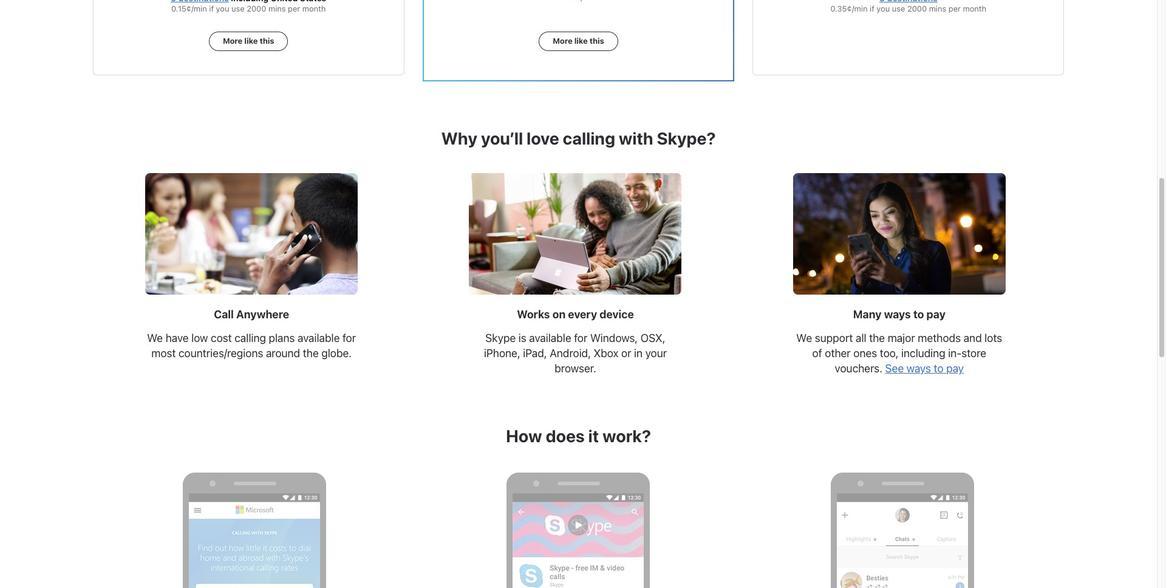 Task type: vqa. For each thing, say whether or not it's contained in the screenshot.
$5.94 'from'
no



Task type: describe. For each thing, give the bounding box(es) containing it.
and
[[964, 332, 983, 345]]

2000 for 0.15¢/min
[[247, 4, 266, 14]]

0.15¢/min if you use 2000 mins per month
[[171, 4, 326, 14]]

available inside we have low cost calling plans available for most countries/regions around the globe.
[[298, 332, 340, 345]]

anywhere
[[236, 308, 289, 321]]

call
[[214, 308, 234, 321]]

per for 0.35¢/min if you use 2000 mins per month
[[949, 4, 961, 14]]

ways for see
[[907, 362, 932, 375]]

around
[[266, 347, 300, 360]]

1 more from the left
[[223, 36, 243, 46]]

skype?
[[657, 128, 716, 148]]

ipad,
[[523, 347, 547, 360]]

in
[[635, 347, 643, 360]]

works on every device
[[517, 308, 634, 321]]

if for 0.15¢/min
[[209, 4, 214, 14]]

2 more from the left
[[553, 36, 573, 46]]

month for 0.15¢/min if you use 2000 mins per month
[[303, 4, 326, 14]]

use for 0.35¢/min
[[893, 4, 906, 14]]

lots
[[985, 332, 1003, 345]]

support
[[815, 332, 854, 345]]

to for see ways to pay
[[934, 362, 944, 375]]

2000 for 0.35¢/min
[[908, 4, 928, 14]]

you for 0.35¢/min
[[877, 4, 891, 14]]

many ways to pay
[[854, 308, 946, 321]]

the inside we support all the major methods and lots of other ones too, including in-store vouchers.
[[870, 332, 886, 345]]

methods
[[919, 332, 962, 345]]

globe.
[[322, 347, 352, 360]]

is
[[519, 332, 527, 345]]

per for 0.15¢/min if you use 2000 mins per month
[[288, 4, 300, 14]]

low
[[192, 332, 208, 345]]

skype
[[486, 332, 516, 345]]

buy skype credit or a subscription by searching the country and select the subscription and pay image
[[189, 493, 320, 588]]

most
[[151, 347, 176, 360]]

this for 2nd more like this button from right
[[260, 36, 274, 46]]

of
[[813, 347, 823, 360]]

1 more like this button from the left
[[209, 32, 288, 51]]

love
[[527, 128, 560, 148]]

more like this for first more like this button from right
[[553, 36, 605, 46]]

countries/regions
[[179, 347, 263, 360]]

pay for see ways to pay
[[947, 362, 965, 375]]

windows,
[[591, 332, 638, 345]]

you'll
[[481, 128, 523, 148]]

does
[[546, 426, 585, 446]]

work?
[[603, 426, 652, 446]]

too,
[[880, 347, 899, 360]]

showing start calling by going to dialpad and dial the number and click on call image
[[837, 493, 969, 588]]

device
[[600, 308, 634, 321]]

ones
[[854, 347, 878, 360]]

0.35¢/min if you use 2000 mins per month
[[831, 4, 987, 14]]

see ways to pay link
[[886, 362, 965, 375]]

all
[[856, 332, 867, 345]]

including
[[902, 347, 946, 360]]

0.15¢/min
[[171, 4, 207, 14]]

month for 0.35¢/min if you use 2000 mins per month
[[964, 4, 987, 14]]

works
[[517, 308, 550, 321]]



Task type: locate. For each thing, give the bounding box(es) containing it.
for inside we have low cost calling plans available for most countries/regions around the globe.
[[343, 332, 356, 345]]

1 if from the left
[[209, 4, 214, 14]]

1 vertical spatial ways
[[907, 362, 932, 375]]

calling right love
[[563, 128, 616, 148]]

1 more like this from the left
[[223, 36, 274, 46]]

with
[[619, 128, 654, 148]]

we for we have low cost calling plans available for most countries/regions around the globe.
[[147, 332, 163, 345]]

more
[[223, 36, 243, 46], [553, 36, 573, 46]]

you
[[216, 4, 229, 14], [877, 4, 891, 14]]

the inside we have low cost calling plans available for most countries/regions around the globe.
[[303, 347, 319, 360]]

1 vertical spatial the
[[303, 347, 319, 360]]

available up the globe. in the left of the page
[[298, 332, 340, 345]]

2 like from the left
[[575, 36, 588, 46]]

use right '0.15¢/min'
[[232, 4, 245, 14]]

available
[[298, 332, 340, 345], [530, 332, 572, 345]]

ways for many
[[885, 308, 911, 321]]

to down including
[[934, 362, 944, 375]]

calling
[[563, 128, 616, 148], [235, 332, 266, 345]]

0.35¢/min
[[831, 4, 868, 14]]

why
[[442, 128, 478, 148]]

more like this for 2nd more like this button from right
[[223, 36, 274, 46]]

see
[[886, 362, 904, 375]]

for up android,
[[574, 332, 588, 345]]

1 horizontal spatial more like this button
[[539, 32, 619, 51]]

1 horizontal spatial if
[[870, 4, 875, 14]]

pay up methods
[[927, 308, 946, 321]]

0 horizontal spatial like
[[245, 36, 258, 46]]

pay
[[927, 308, 946, 321], [947, 362, 965, 375]]

for up the globe. in the left of the page
[[343, 332, 356, 345]]

if
[[209, 4, 214, 14], [870, 4, 875, 14]]

we have low cost calling plans available for most countries/regions around the globe.
[[147, 332, 356, 360]]

iphone,
[[484, 347, 521, 360]]

the
[[870, 332, 886, 345], [303, 347, 319, 360]]

we inside we have low cost calling plans available for most countries/regions around the globe.
[[147, 332, 163, 345]]

how
[[506, 426, 542, 446]]

1 we from the left
[[147, 332, 163, 345]]

1 horizontal spatial like
[[575, 36, 588, 46]]

we up most
[[147, 332, 163, 345]]

0 horizontal spatial we
[[147, 332, 163, 345]]

we inside we support all the major methods and lots of other ones too, including in-store vouchers.
[[797, 332, 813, 345]]

to for many ways to pay
[[914, 308, 925, 321]]

0 horizontal spatial you
[[216, 4, 229, 14]]

xbox
[[594, 347, 619, 360]]

like
[[245, 36, 258, 46], [575, 36, 588, 46]]

on
[[553, 308, 566, 321]]

1 horizontal spatial the
[[870, 332, 886, 345]]

2 use from the left
[[893, 4, 906, 14]]

0 horizontal spatial the
[[303, 347, 319, 360]]

0 horizontal spatial 2000
[[247, 4, 266, 14]]

1 2000 from the left
[[247, 4, 266, 14]]

1 horizontal spatial month
[[964, 4, 987, 14]]

0 horizontal spatial calling
[[235, 332, 266, 345]]

0 vertical spatial pay
[[927, 308, 946, 321]]

0 horizontal spatial this
[[260, 36, 274, 46]]

1 vertical spatial to
[[934, 362, 944, 375]]

calling down "call anywhere"
[[235, 332, 266, 345]]

more like this
[[223, 36, 274, 46], [553, 36, 605, 46]]

the right the all
[[870, 332, 886, 345]]

if right 0.35¢/min
[[870, 4, 875, 14]]

2 2000 from the left
[[908, 4, 928, 14]]

or
[[622, 347, 632, 360]]

have
[[166, 332, 189, 345]]

0 horizontal spatial month
[[303, 4, 326, 14]]

to
[[914, 308, 925, 321], [934, 362, 944, 375]]

1 use from the left
[[232, 4, 245, 14]]

we for we support all the major methods and lots of other ones too, including in-store vouchers.
[[797, 332, 813, 345]]

1 horizontal spatial more like this
[[553, 36, 605, 46]]

osx,
[[641, 332, 666, 345]]

1 horizontal spatial available
[[530, 332, 572, 345]]

1 month from the left
[[303, 4, 326, 14]]

month
[[303, 4, 326, 14], [964, 4, 987, 14]]

pay down 'in-'
[[947, 362, 965, 375]]

1 for from the left
[[343, 332, 356, 345]]

2 available from the left
[[530, 332, 572, 345]]

0 horizontal spatial pay
[[927, 308, 946, 321]]

use for 0.15¢/min
[[232, 4, 245, 14]]

mins for 0.35¢/min if you use 2000 mins per month
[[930, 4, 947, 14]]

for inside skype is available for windows, osx, iphone, ipad, android, xbox or in your browser.
[[574, 332, 588, 345]]

0 horizontal spatial mins
[[269, 4, 286, 14]]

1 vertical spatial pay
[[947, 362, 965, 375]]

0 horizontal spatial more
[[223, 36, 243, 46]]

mins for 0.15¢/min if you use 2000 mins per month
[[269, 4, 286, 14]]

we
[[147, 332, 163, 345], [797, 332, 813, 345]]

you for 0.15¢/min
[[216, 4, 229, 14]]

1 horizontal spatial more
[[553, 36, 573, 46]]

per
[[288, 4, 300, 14], [949, 4, 961, 14]]

ways down including
[[907, 362, 932, 375]]

ways
[[885, 308, 911, 321], [907, 362, 932, 375]]

1 mins from the left
[[269, 4, 286, 14]]

we support all the major methods and lots of other ones too, including in-store vouchers.
[[797, 332, 1003, 375]]

2 this from the left
[[590, 36, 605, 46]]

1 horizontal spatial 2000
[[908, 4, 928, 14]]

1 horizontal spatial we
[[797, 332, 813, 345]]

this
[[260, 36, 274, 46], [590, 36, 605, 46]]

2000
[[247, 4, 266, 14], [908, 4, 928, 14]]

0 horizontal spatial more like this button
[[209, 32, 288, 51]]

mins
[[269, 4, 286, 14], [930, 4, 947, 14]]

calling inside we have low cost calling plans available for most countries/regions around the globe.
[[235, 332, 266, 345]]

0 horizontal spatial to
[[914, 308, 925, 321]]

0 vertical spatial calling
[[563, 128, 616, 148]]

1 this from the left
[[260, 36, 274, 46]]

you right '0.15¢/min'
[[216, 4, 229, 14]]

1 horizontal spatial you
[[877, 4, 891, 14]]

2 month from the left
[[964, 4, 987, 14]]

0 horizontal spatial more like this
[[223, 36, 274, 46]]

see ways to pay
[[886, 362, 965, 375]]

0 horizontal spatial per
[[288, 4, 300, 14]]

plans
[[269, 332, 295, 345]]

0 horizontal spatial available
[[298, 332, 340, 345]]

1 horizontal spatial mins
[[930, 4, 947, 14]]

1 vertical spatial calling
[[235, 332, 266, 345]]

many
[[854, 308, 882, 321]]

for
[[343, 332, 356, 345], [574, 332, 588, 345]]

why you'll love calling with skype?
[[442, 128, 716, 148]]

this for first more like this button from right
[[590, 36, 605, 46]]

in-
[[949, 347, 962, 360]]

0 horizontal spatial use
[[232, 4, 245, 14]]

0 horizontal spatial if
[[209, 4, 214, 14]]

to up major
[[914, 308, 925, 321]]

2 if from the left
[[870, 4, 875, 14]]

1 horizontal spatial per
[[949, 4, 961, 14]]

get skype by downloading it from app store and click on install image
[[513, 493, 645, 588]]

0 vertical spatial ways
[[885, 308, 911, 321]]

store
[[962, 347, 987, 360]]

2 per from the left
[[949, 4, 961, 14]]

other
[[825, 347, 851, 360]]

0 horizontal spatial for
[[343, 332, 356, 345]]

1 like from the left
[[245, 36, 258, 46]]

vouchers.
[[835, 362, 883, 375]]

you right 0.35¢/min
[[877, 4, 891, 14]]

major
[[888, 332, 916, 345]]

0 vertical spatial the
[[870, 332, 886, 345]]

android,
[[550, 347, 591, 360]]

the left the globe. in the left of the page
[[303, 347, 319, 360]]

more like this button
[[209, 32, 288, 51], [539, 32, 619, 51]]

we left support
[[797, 332, 813, 345]]

skype is available for windows, osx, iphone, ipad, android, xbox or in your browser.
[[484, 332, 667, 375]]

cost
[[211, 332, 232, 345]]

1 horizontal spatial calling
[[563, 128, 616, 148]]

2 more like this from the left
[[553, 36, 605, 46]]

your
[[646, 347, 667, 360]]

2 we from the left
[[797, 332, 813, 345]]

pay for many ways to pay
[[927, 308, 946, 321]]

1 horizontal spatial to
[[934, 362, 944, 375]]

2 mins from the left
[[930, 4, 947, 14]]

use
[[232, 4, 245, 14], [893, 4, 906, 14]]

2 for from the left
[[574, 332, 588, 345]]

call anywhere
[[214, 308, 289, 321]]

1 available from the left
[[298, 332, 340, 345]]

browser.
[[555, 362, 597, 375]]

if right '0.15¢/min'
[[209, 4, 214, 14]]

if for 0.35¢/min
[[870, 4, 875, 14]]

1 horizontal spatial pay
[[947, 362, 965, 375]]

0 vertical spatial to
[[914, 308, 925, 321]]

every
[[568, 308, 598, 321]]

2 more like this button from the left
[[539, 32, 619, 51]]

1 you from the left
[[216, 4, 229, 14]]

available up ipad,
[[530, 332, 572, 345]]

2 you from the left
[[877, 4, 891, 14]]

1 horizontal spatial this
[[590, 36, 605, 46]]

1 per from the left
[[288, 4, 300, 14]]

ways up major
[[885, 308, 911, 321]]

it
[[589, 426, 599, 446]]

use right 0.35¢/min
[[893, 4, 906, 14]]

1 horizontal spatial for
[[574, 332, 588, 345]]

1 horizontal spatial use
[[893, 4, 906, 14]]

how does it work?
[[506, 426, 652, 446]]

available inside skype is available for windows, osx, iphone, ipad, android, xbox or in your browser.
[[530, 332, 572, 345]]



